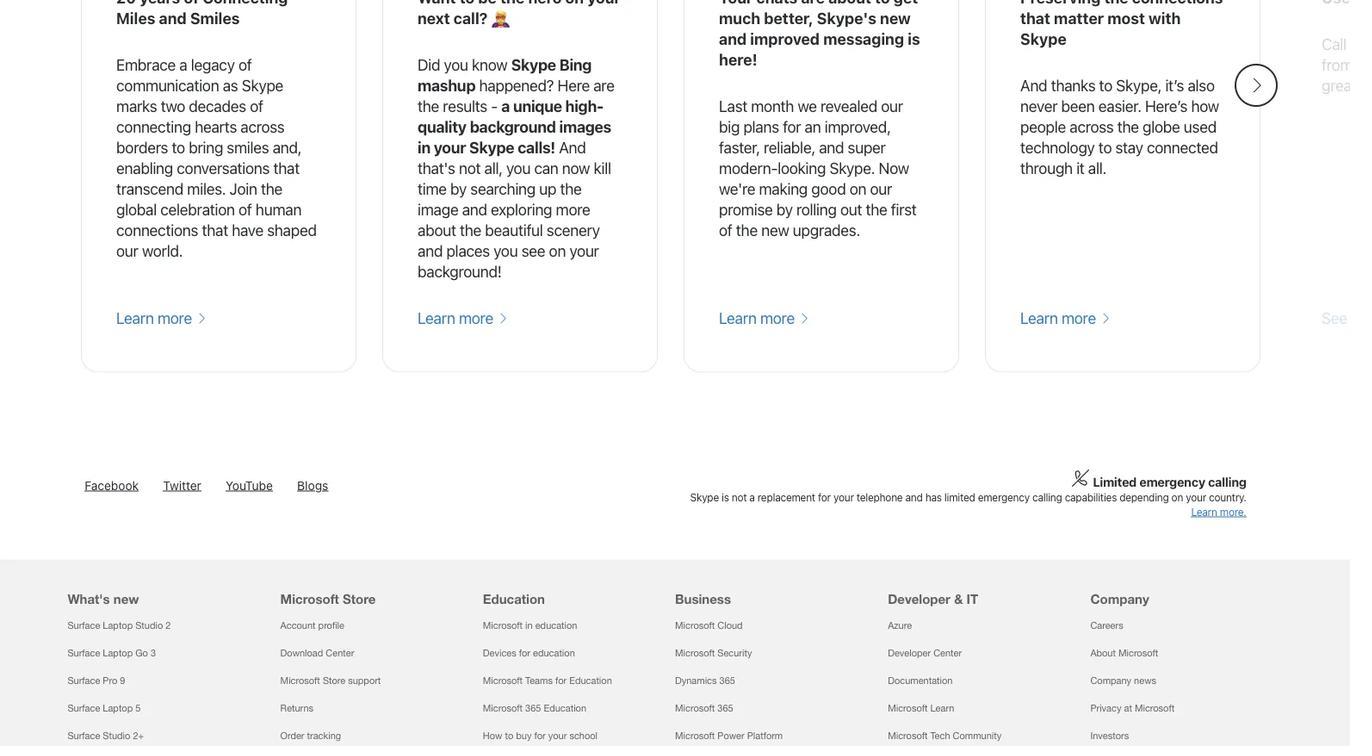 Task type: vqa. For each thing, say whether or not it's contained in the screenshot.
the Careers at the right of the page
yes



Task type: locate. For each thing, give the bounding box(es) containing it.
never
[[1021, 97, 1058, 116]]

a inside a unique high- quality background images in your skype calls!
[[502, 97, 510, 116]]

2
[[166, 620, 171, 631]]

across up smiles
[[241, 118, 285, 136]]

0 horizontal spatial a
[[179, 56, 187, 74]]

surface pro 9
[[68, 675, 125, 686]]

center down "profile" at the left bottom of the page
[[326, 648, 354, 659]]

how to buy for your school
[[483, 730, 598, 741]]

limited emergency calling skype is not a replacement for your telephone and has limited emergency calling capabilities depending on your country. learn more.
[[691, 475, 1247, 518]]

​want to be the hero on your next call? 🦸
[[418, 0, 621, 28]]

and inside and thanks to skype, it's also never been easier. here's how people across the globe used technology to stay connected through it all.
[[1021, 76, 1048, 95]]

1 horizontal spatial is
[[908, 30, 921, 48]]

hearts
[[195, 118, 237, 136]]

microsoft 365 education link
[[483, 703, 587, 714]]

for right devices
[[519, 648, 531, 659]]

laptop up surface laptop go 3 link
[[103, 620, 133, 631]]

2 center from the left
[[934, 648, 963, 659]]

your chats are about to get much better, skype's new and improved messaging is here!
[[719, 0, 921, 69]]

big
[[719, 118, 740, 136]]

microsoft down the 'microsoft learn'
[[888, 730, 928, 741]]

the up most
[[1105, 0, 1129, 7]]

to left bring
[[172, 138, 185, 157]]

modern-
[[719, 159, 778, 178]]

a
[[179, 56, 187, 74], [502, 97, 510, 116], [750, 492, 755, 504]]

hero
[[528, 0, 562, 7]]

connections inside 'embrace a legacy of communication as skype marks two decades of connecting hearts across borders to bring smiles and, enabling conversations that transcend miles. join the global celebration of human connections that have shaped our world.'
[[116, 221, 198, 240]]

2 vertical spatial new
[[114, 592, 139, 607]]

it
[[1077, 159, 1085, 178]]

the up 🦸
[[501, 0, 525, 7]]

1 vertical spatial store
[[323, 675, 346, 686]]

microsoft for microsoft in education
[[483, 620, 523, 631]]

0 horizontal spatial is
[[722, 492, 729, 504]]

and that's not all, you can now kill time by searching up the image and exploring more about the beautiful scenery and places you see on your background!
[[418, 138, 611, 281]]

our up improved,
[[882, 97, 904, 116]]

microsoft tech community
[[888, 730, 1002, 741]]

1 horizontal spatial across
[[1070, 118, 1114, 136]]

about inside your chats are about to get much better, skype's new and improved messaging is here!
[[829, 0, 872, 7]]

microsoft inside heading
[[281, 592, 339, 607]]

microsoft up news
[[1119, 648, 1159, 659]]

company news link
[[1091, 675, 1157, 686]]

at
[[1125, 703, 1133, 714]]

2 vertical spatial a
[[750, 492, 755, 504]]

on inside ​want to be the hero on your next call? 🦸
[[566, 0, 584, 7]]

1 vertical spatial developer
[[888, 648, 931, 659]]

0 vertical spatial developer
[[888, 592, 951, 607]]

surface for surface laptop 5
[[68, 703, 100, 714]]

center for developer
[[934, 648, 963, 659]]

skype inside 'embrace a legacy of communication as skype marks two decades of connecting hearts across borders to bring smiles and, enabling conversations that transcend miles. join the global celebration of human connections that have shaped our world.'
[[242, 76, 284, 95]]

the up human
[[261, 180, 283, 198]]

company up privacy
[[1091, 675, 1132, 686]]

to inside your chats are about to get much better, skype's new and improved messaging is here!
[[875, 0, 891, 7]]

devices for education link
[[483, 648, 575, 659]]

0 vertical spatial that
[[1021, 9, 1051, 28]]

your down "quality"
[[434, 138, 466, 157]]

reliable,
[[764, 138, 816, 157]]

4 surface from the top
[[68, 703, 100, 714]]

microsoft for microsoft teams for education
[[483, 675, 523, 686]]

0 horizontal spatial center
[[326, 648, 354, 659]]

skype down preserving
[[1021, 30, 1067, 48]]

about down image
[[418, 221, 456, 240]]

in up that's
[[418, 138, 431, 157]]

footer resource links element
[[0, 560, 1351, 746]]

laptop for 5
[[103, 703, 133, 714]]

in up "devices for education" link
[[526, 620, 533, 631]]

for inside last month we revealed our big plans for an improved, faster, reliable, and super modern-looking skype. now we're making good on our promise by rolling out the first of the new upgrades.
[[783, 118, 802, 136]]

to left get
[[875, 0, 891, 7]]

company heading
[[1091, 560, 1273, 612]]

you
[[444, 56, 468, 74], [507, 159, 531, 178], [494, 242, 518, 260]]

your inside ​want to be the hero on your next call? 🦸
[[588, 0, 621, 7]]

0 vertical spatial our
[[882, 97, 904, 116]]

1 vertical spatial laptop
[[103, 648, 133, 659]]

microsoft up devices
[[483, 620, 523, 631]]

0 vertical spatial in
[[418, 138, 431, 157]]

places
[[447, 242, 490, 260]]

surface for surface pro 9
[[68, 675, 100, 686]]

microsoft down download
[[281, 675, 320, 686]]

are inside your chats are about to get much better, skype's new and improved messaging is here!
[[802, 0, 825, 7]]

microsoft for microsoft security
[[675, 648, 715, 659]]

1 laptop from the top
[[103, 620, 133, 631]]

2 developer from the top
[[888, 648, 931, 659]]

a up communication
[[179, 56, 187, 74]]

store left support
[[323, 675, 346, 686]]

3 surface from the top
[[68, 675, 100, 686]]

more for embrace a legacy of communication as skype marks two decades of connecting hearts across borders to bring smiles and, enabling conversations that transcend miles. join the global celebration of human connections that have shaped our world.
[[158, 309, 192, 327]]

you down beautiful
[[494, 242, 518, 260]]

education inside heading
[[483, 592, 545, 607]]

1 vertical spatial connections
[[116, 221, 198, 240]]

for right "buy"
[[535, 730, 546, 741]]

surface down what's at bottom
[[68, 620, 100, 631]]

1 horizontal spatial emergency
[[1140, 475, 1206, 489]]

connecting
[[203, 0, 288, 7]]

1 vertical spatial education
[[570, 675, 612, 686]]

1 company from the top
[[1091, 592, 1150, 607]]

2 learn more from the left
[[418, 309, 497, 327]]

and down an
[[819, 138, 845, 157]]

your inside a unique high- quality background images in your skype calls!
[[434, 138, 466, 157]]

2 horizontal spatial a
[[750, 492, 755, 504]]

your right hero
[[588, 0, 621, 7]]

by down making
[[777, 200, 793, 219]]

and thanks to skype, it's also never been easier. here's how people across the globe used technology to stay connected through it all.
[[1021, 76, 1220, 178]]

4 learn more from the left
[[1021, 309, 1100, 327]]

skype's
[[817, 9, 877, 28]]

surface up the surface pro 9
[[68, 648, 100, 659]]

company inside heading
[[1091, 592, 1150, 607]]

miles.
[[187, 180, 226, 198]]

1 horizontal spatial new
[[762, 221, 790, 240]]

microsoft store heading
[[281, 560, 462, 612]]

0 vertical spatial a
[[179, 56, 187, 74]]

microsoft for microsoft store
[[281, 592, 339, 607]]

your down scenery
[[570, 242, 599, 260]]

see
[[522, 242, 546, 260]]

store for microsoft store
[[343, 592, 376, 607]]

download center
[[281, 648, 354, 659]]

education up microsoft in education link
[[483, 592, 545, 607]]

better,
[[764, 9, 814, 28]]

1 vertical spatial a
[[502, 97, 510, 116]]

1 vertical spatial education
[[533, 648, 575, 659]]

about up skype's
[[829, 0, 872, 7]]

2 laptop from the top
[[103, 648, 133, 659]]

0 vertical spatial by
[[451, 180, 467, 198]]

1 horizontal spatial not
[[732, 492, 747, 504]]

promise
[[719, 200, 773, 219]]

of
[[184, 0, 199, 7], [239, 56, 252, 74], [250, 97, 263, 116], [239, 200, 252, 219], [719, 221, 733, 240]]

365 down teams
[[526, 703, 541, 714]]

0 horizontal spatial by
[[451, 180, 467, 198]]

and inside limited emergency calling skype is not a replacement for your telephone and has limited emergency calling capabilities depending on your country. learn more.
[[906, 492, 923, 504]]

for up reliable, on the right top of the page
[[783, 118, 802, 136]]

also
[[1189, 76, 1216, 95]]

more for did you know
[[459, 309, 494, 327]]

microsoft for microsoft 365 education
[[483, 703, 523, 714]]

1 horizontal spatial are
[[802, 0, 825, 7]]

learn more for last month we revealed our big plans for an improved, faster, reliable, and super modern-looking skype. now we're making good on our promise by rolling out the first of the new upgrades.
[[719, 309, 799, 327]]

and up never
[[1021, 76, 1048, 95]]

1 vertical spatial company
[[1091, 675, 1132, 686]]

your left school
[[549, 730, 567, 741]]

emergency up depending
[[1140, 475, 1206, 489]]

new inside heading
[[114, 592, 139, 607]]

1 across from the left
[[241, 118, 285, 136]]

to left "buy"
[[505, 730, 514, 741]]

across down been
[[1070, 118, 1114, 136]]

on right hero
[[566, 0, 584, 7]]

0 horizontal spatial and
[[559, 138, 586, 157]]

about inside 'and that's not all, you can now kill time by searching up the image and exploring more about the beautiful scenery and places you see on your background!'
[[418, 221, 456, 240]]

company
[[1091, 592, 1150, 607], [1091, 675, 1132, 686]]

to up all.
[[1099, 138, 1113, 157]]

did you know
[[418, 56, 511, 74]]

1 horizontal spatial connections
[[1133, 0, 1224, 7]]

you up mashup
[[444, 56, 468, 74]]

0 vertical spatial is
[[908, 30, 921, 48]]

account
[[281, 620, 316, 631]]

0 vertical spatial store
[[343, 592, 376, 607]]

here
[[558, 76, 590, 95]]

0 horizontal spatial that
[[202, 221, 228, 240]]

1 surface from the top
[[68, 620, 100, 631]]

surface laptop studio 2 link
[[68, 620, 171, 631]]

of inside last month we revealed our big plans for an improved, faster, reliable, and super modern-looking skype. now we're making good on our promise by rolling out the first of the new upgrades.
[[719, 221, 733, 240]]

know
[[472, 56, 508, 74]]

and inside 20 years of connecting miles and smiles
[[159, 9, 187, 28]]

2 company from the top
[[1091, 675, 1132, 686]]

learn inside footer resource links element
[[931, 703, 955, 714]]

1 center from the left
[[326, 648, 354, 659]]

our left world.
[[116, 242, 138, 260]]

microsoft up dynamics
[[675, 648, 715, 659]]

2 vertical spatial laptop
[[103, 703, 133, 714]]

1 horizontal spatial center
[[934, 648, 963, 659]]

3 learn more link from the left
[[719, 308, 810, 329]]

0 horizontal spatial new
[[114, 592, 139, 607]]

out
[[841, 200, 863, 219]]

store inside heading
[[343, 592, 376, 607]]

1 vertical spatial and
[[559, 138, 586, 157]]

and inside your chats are about to get much better, skype's new and improved messaging is here!
[[719, 30, 747, 48]]

for inside limited emergency calling skype is not a replacement for your telephone and has limited emergency calling capabilities depending on your country. learn more.
[[819, 492, 831, 504]]

on right see
[[549, 242, 566, 260]]

2 horizontal spatial that
[[1021, 9, 1051, 28]]

microsoft for microsoft store support
[[281, 675, 320, 686]]

1 vertical spatial studio
[[103, 730, 130, 741]]

0 vertical spatial about
[[829, 0, 872, 7]]

is inside limited emergency calling skype is not a replacement for your telephone and has limited emergency calling capabilities depending on your country. learn more.
[[722, 492, 729, 504]]

1 horizontal spatial calling
[[1209, 475, 1247, 489]]

laptop left 5
[[103, 703, 133, 714]]

0 vertical spatial connections
[[1133, 0, 1224, 7]]

surface laptop studio 2
[[68, 620, 171, 631]]

1 vertical spatial emergency
[[978, 492, 1030, 504]]

0 vertical spatial are
[[802, 0, 825, 7]]

365 for business
[[718, 703, 734, 714]]

beautiful
[[485, 221, 543, 240]]

and
[[159, 9, 187, 28], [719, 30, 747, 48], [819, 138, 845, 157], [462, 200, 487, 219], [418, 242, 443, 260], [906, 492, 923, 504]]

documentation link
[[888, 675, 953, 686]]

revealed
[[821, 97, 878, 116]]

1 vertical spatial that
[[273, 159, 300, 178]]

1 vertical spatial not
[[732, 492, 747, 504]]

preserving the connections that matter most with skype
[[1021, 0, 1224, 48]]

2 across from the left
[[1070, 118, 1114, 136]]

that down preserving
[[1021, 9, 1051, 28]]

the up "quality"
[[418, 97, 439, 116]]

skype left replacement
[[691, 492, 719, 504]]

1 horizontal spatial a
[[502, 97, 510, 116]]

calling up country. at the right bottom of page
[[1209, 475, 1247, 489]]

5
[[135, 703, 141, 714]]

3 learn more from the left
[[719, 309, 799, 327]]

and inside last month we revealed our big plans for an improved, faster, reliable, and super modern-looking skype. now we're making good on our promise by rolling out the first of the new upgrades.
[[819, 138, 845, 157]]

investors
[[1091, 730, 1130, 741]]

messaging
[[824, 30, 905, 48]]

much
[[719, 9, 761, 28]]

0 vertical spatial laptop
[[103, 620, 133, 631]]

1 horizontal spatial about
[[829, 0, 872, 7]]

not inside limited emergency calling skype is not a replacement for your telephone and has limited emergency calling capabilities depending on your country. learn more.
[[732, 492, 747, 504]]

store up "profile" at the left bottom of the page
[[343, 592, 376, 607]]

microsoft for microsoft tech community
[[888, 730, 928, 741]]

on right depending
[[1172, 492, 1184, 504]]

microsoft up how
[[483, 703, 523, 714]]

0 vertical spatial education
[[483, 592, 545, 607]]

get
[[894, 0, 919, 7]]

learn for did you know
[[418, 309, 455, 327]]

0 horizontal spatial in
[[418, 138, 431, 157]]

returns link
[[281, 703, 314, 714]]

2 vertical spatial our
[[116, 242, 138, 260]]

our down "now" at the right top of the page
[[871, 180, 893, 198]]

0 horizontal spatial across
[[241, 118, 285, 136]]

0 vertical spatial company
[[1091, 592, 1150, 607]]

and down years
[[159, 9, 187, 28]]

1 vertical spatial are
[[594, 76, 615, 95]]

twitter link
[[163, 479, 201, 493]]

365 down security in the right of the page
[[720, 675, 736, 686]]

surface down surface laptop 5
[[68, 730, 100, 741]]

the inside ​want to be the hero on your next call? 🦸
[[501, 0, 525, 7]]

are inside happened? here are the results -
[[594, 76, 615, 95]]

what's new
[[68, 592, 139, 607]]

by right time at the left top
[[451, 180, 467, 198]]

and for now
[[559, 138, 586, 157]]

surface pro 9 link
[[68, 675, 125, 686]]

1 vertical spatial about
[[418, 221, 456, 240]]

4 learn more link from the left
[[1021, 308, 1111, 329]]

it's
[[1166, 76, 1185, 95]]

2 surface from the top
[[68, 648, 100, 659]]

3 laptop from the top
[[103, 703, 133, 714]]

developer up azure link
[[888, 592, 951, 607]]

microsoft up account profile
[[281, 592, 339, 607]]

365 for education
[[526, 703, 541, 714]]

0 horizontal spatial are
[[594, 76, 615, 95]]

new up surface laptop studio 2
[[114, 592, 139, 607]]

0 horizontal spatial connections
[[116, 221, 198, 240]]

2 learn more link from the left
[[418, 308, 508, 329]]

new inside your chats are about to get much better, skype's new and improved messaging is here!
[[881, 9, 911, 28]]

surface for surface studio 2+
[[68, 730, 100, 741]]

1 vertical spatial by
[[777, 200, 793, 219]]

1 vertical spatial is
[[722, 492, 729, 504]]

0 horizontal spatial not
[[459, 159, 481, 178]]

the inside preserving the connections that matter most with skype
[[1105, 0, 1129, 7]]

microsoft for microsoft 365
[[675, 703, 715, 714]]

for right replacement
[[819, 492, 831, 504]]

1 horizontal spatial in
[[526, 620, 533, 631]]

microsoft 365
[[675, 703, 734, 714]]

more for last month we revealed our big plans for an improved, faster, reliable, and super modern-looking skype. now we're making good on our promise by rolling out the first of the new upgrades.
[[761, 309, 795, 327]]

for right teams
[[556, 675, 567, 686]]

the up "stay"
[[1118, 118, 1140, 136]]

1 vertical spatial new
[[762, 221, 790, 240]]

developer for developer & it
[[888, 592, 951, 607]]

education right teams
[[570, 675, 612, 686]]

of down join
[[239, 200, 252, 219]]

connections up with
[[1133, 0, 1224, 7]]

on down skype.
[[850, 180, 867, 198]]

power
[[718, 730, 745, 741]]

store for microsoft store support
[[323, 675, 346, 686]]

across inside 'embrace a legacy of communication as skype marks two decades of connecting hearts across borders to bring smiles and, enabling conversations that transcend miles. join the global celebration of human connections that have shaped our world.'
[[241, 118, 285, 136]]

microsoft power platform
[[675, 730, 783, 741]]

in inside a unique high- quality background images in your skype calls!
[[418, 138, 431, 157]]

to up call?
[[460, 0, 475, 7]]

order tracking
[[281, 730, 341, 741]]

time
[[418, 180, 447, 198]]

surface down surface pro 9 link
[[68, 703, 100, 714]]

new down get
[[881, 9, 911, 28]]

that down 'and,'
[[273, 159, 300, 178]]

emergency
[[1140, 475, 1206, 489], [978, 492, 1030, 504]]

education for devices for education
[[533, 648, 575, 659]]

education up microsoft teams for education
[[533, 648, 575, 659]]

is inside your chats are about to get much better, skype's new and improved messaging is here!
[[908, 30, 921, 48]]

1 horizontal spatial and
[[1021, 76, 1048, 95]]

0 horizontal spatial calling
[[1033, 492, 1063, 504]]

microsoft down dynamics
[[675, 703, 715, 714]]

​want
[[418, 0, 456, 7]]

calls!
[[518, 138, 556, 157]]

0 vertical spatial not
[[459, 159, 481, 178]]

0 vertical spatial education
[[536, 620, 578, 631]]

1 developer from the top
[[888, 592, 951, 607]]

surface for surface laptop studio 2
[[68, 620, 100, 631]]

that down 'celebration'
[[202, 221, 228, 240]]

good
[[812, 180, 846, 198]]

1 learn more link from the left
[[116, 308, 206, 329]]

5 surface from the top
[[68, 730, 100, 741]]

0 horizontal spatial emergency
[[978, 492, 1030, 504]]

0 horizontal spatial studio
[[103, 730, 130, 741]]

1 learn more from the left
[[116, 309, 196, 327]]

to up 'easier.'
[[1100, 76, 1113, 95]]

learn more link for and thanks to skype, it's also never been easier. here's how people across the globe used technology to stay connected through it all.
[[1021, 308, 1111, 329]]

developer inside heading
[[888, 592, 951, 607]]

0 vertical spatial new
[[881, 9, 911, 28]]

skype up all, in the top of the page
[[470, 138, 515, 157]]

you right all, in the top of the page
[[507, 159, 531, 178]]

0 horizontal spatial about
[[418, 221, 456, 240]]

twitter
[[163, 479, 201, 493]]

are
[[802, 0, 825, 7], [594, 76, 615, 95]]

0 vertical spatial and
[[1021, 76, 1048, 95]]

laptop left the go
[[103, 648, 133, 659]]

1 horizontal spatial by
[[777, 200, 793, 219]]

our inside 'embrace a legacy of communication as skype marks two decades of connecting hearts across borders to bring smiles and, enabling conversations that transcend miles. join the global celebration of human connections that have shaped our world.'
[[116, 242, 138, 260]]

not left all, in the top of the page
[[459, 159, 481, 178]]

support
[[348, 675, 381, 686]]

developer & it heading
[[888, 560, 1070, 612]]

skype bing mashup
[[418, 56, 592, 95]]

a inside 'embrace a legacy of communication as skype marks two decades of connecting hearts across borders to bring smiles and, enabling conversations that transcend miles. join the global celebration of human connections that have shaped our world.'
[[179, 56, 187, 74]]

2 vertical spatial that
[[202, 221, 228, 240]]

company up careers
[[1091, 592, 1150, 607]]

2 horizontal spatial new
[[881, 9, 911, 28]]

microsoft tech community link
[[888, 730, 1002, 741]]

microsoft down microsoft 365
[[675, 730, 715, 741]]

of down the promise
[[719, 221, 733, 240]]

calling left the capabilities
[[1033, 492, 1063, 504]]

privacy at microsoft link
[[1091, 703, 1175, 714]]

that
[[1021, 9, 1051, 28], [273, 159, 300, 178], [202, 221, 228, 240]]

that inside preserving the connections that matter most with skype
[[1021, 9, 1051, 28]]

through
[[1021, 159, 1073, 178]]

1 vertical spatial in
[[526, 620, 533, 631]]

buy
[[516, 730, 532, 741]]

and inside 'and that's not all, you can now kill time by searching up the image and exploring more about the beautiful scenery and places you see on your background!'
[[559, 138, 586, 157]]

new down the promise
[[762, 221, 790, 240]]

1 horizontal spatial studio
[[135, 620, 163, 631]]

matter
[[1055, 9, 1105, 28]]

surface
[[68, 620, 100, 631], [68, 648, 100, 659], [68, 675, 100, 686], [68, 703, 100, 714], [68, 730, 100, 741]]

on
[[566, 0, 584, 7], [850, 180, 867, 198], [549, 242, 566, 260], [1172, 492, 1184, 504]]

learn for and thanks to skype, it's also never been easier. here's how people across the globe used technology to stay connected through it all.
[[1021, 309, 1059, 327]]

0 vertical spatial studio
[[135, 620, 163, 631]]

emergency right 'limited' at the right of page
[[978, 492, 1030, 504]]

dynamics
[[675, 675, 717, 686]]

365
[[720, 675, 736, 686], [526, 703, 541, 714], [718, 703, 734, 714]]

of inside 20 years of connecting miles and smiles
[[184, 0, 199, 7]]

connections up world.
[[116, 221, 198, 240]]

a left replacement
[[750, 492, 755, 504]]

center up documentation
[[934, 648, 963, 659]]



Task type: describe. For each thing, give the bounding box(es) containing it.
your up learn more. link
[[1187, 492, 1207, 504]]

microsoft in education link
[[483, 620, 578, 631]]

your left the telephone
[[834, 492, 854, 504]]

be
[[478, 0, 497, 7]]

people
[[1021, 118, 1067, 136]]

skype inside "skype bing mashup"
[[511, 56, 556, 74]]

not inside 'and that's not all, you can now kill time by searching up the image and exploring more about the beautiful scenery and places you see on your background!'
[[459, 159, 481, 178]]

and for never
[[1021, 76, 1048, 95]]

dynamics 365
[[675, 675, 736, 686]]

of right legacy
[[239, 56, 252, 74]]

been
[[1062, 97, 1095, 116]]

company for company
[[1091, 592, 1150, 607]]

used
[[1185, 118, 1217, 136]]

more.
[[1221, 506, 1247, 518]]

new inside last month we revealed our big plans for an improved, faster, reliable, and super modern-looking skype. now we're making good on our promise by rolling out the first of the new upgrades.
[[762, 221, 790, 240]]

on inside 'and that's not all, you can now kill time by searching up the image and exploring more about the beautiful scenery and places you see on your background!'
[[549, 242, 566, 260]]

surface laptop go 3 link
[[68, 648, 156, 659]]

learn inside limited emergency calling skype is not a replacement for your telephone and has limited emergency calling capabilities depending on your country. learn more.
[[1192, 506, 1218, 518]]

learn more link for embrace a legacy of communication as skype marks two decades of connecting hearts across borders to bring smiles and, enabling conversations that transcend miles. join the global celebration of human connections that have shaped our world.
[[116, 308, 206, 329]]

azure
[[888, 620, 912, 631]]

background!
[[418, 262, 502, 281]]

0 vertical spatial you
[[444, 56, 468, 74]]

to inside 'embrace a legacy of communication as skype marks two decades of connecting hearts across borders to bring smiles and, enabling conversations that transcend miles. join the global celebration of human connections that have shaped our world.'
[[172, 138, 185, 157]]

center for microsoft
[[326, 648, 354, 659]]

last month we revealed our big plans for an improved, faster, reliable, and super modern-looking skype. now we're making good on our promise by rolling out the first of the new upgrades.
[[719, 97, 917, 240]]

skype inside a unique high- quality background images in your skype calls!
[[470, 138, 515, 157]]

enabling
[[116, 159, 173, 178]]

education for microsoft in education
[[536, 620, 578, 631]]

developer center
[[888, 648, 963, 659]]

microsoft for microsoft cloud
[[675, 620, 715, 631]]

microsoft store
[[281, 592, 376, 607]]

learn more link for last month we revealed our big plans for an improved, faster, reliable, and super modern-looking skype. now we're making good on our promise by rolling out the first of the new upgrades.
[[719, 308, 810, 329]]

company for company news
[[1091, 675, 1132, 686]]

a inside limited emergency calling skype is not a replacement for your telephone and has limited emergency calling capabilities depending on your country. learn more.
[[750, 492, 755, 504]]

all,
[[485, 159, 503, 178]]

download
[[281, 648, 323, 659]]

0 vertical spatial emergency
[[1140, 475, 1206, 489]]

what's
[[68, 592, 110, 607]]

learn more link for did you know
[[418, 308, 508, 329]]

microsoft for microsoft learn
[[888, 703, 928, 714]]

developer for developer center
[[888, 648, 931, 659]]

learn more for and thanks to skype, it's also never been easier. here's how people across the globe used technology to stay connected through it all.
[[1021, 309, 1100, 327]]

images
[[560, 118, 612, 136]]

the inside and thanks to skype, it's also never been easier. here's how people across the globe used technology to stay connected through it all.
[[1118, 118, 1140, 136]]

returns
[[281, 703, 314, 714]]

2 vertical spatial you
[[494, 242, 518, 260]]

first
[[892, 200, 917, 219]]

borders
[[116, 138, 168, 157]]

are for chats
[[802, 0, 825, 7]]

business heading
[[675, 560, 868, 612]]

how
[[1192, 97, 1220, 116]]

learn more for did you know
[[418, 309, 497, 327]]

an
[[805, 118, 821, 136]]

the down now at the top left
[[560, 180, 582, 198]]

microsoft for microsoft power platform
[[675, 730, 715, 741]]

2 vertical spatial education
[[544, 703, 587, 714]]

depending
[[1120, 492, 1170, 504]]

about microsoft link
[[1091, 648, 1159, 659]]

1 vertical spatial our
[[871, 180, 893, 198]]

learn for embrace a legacy of communication as skype marks two decades of connecting hearts across borders to bring smiles and, enabling conversations that transcend miles. join the global celebration of human connections that have shaped our world.
[[116, 309, 154, 327]]

your inside 'and that's not all, you can now kill time by searching up the image and exploring more about the beautiful scenery and places you see on your background!'
[[570, 242, 599, 260]]

microsoft learn link
[[888, 703, 955, 714]]

connections inside preserving the connections that matter most with skype
[[1133, 0, 1224, 7]]

profile
[[318, 620, 345, 631]]

laptop for studio
[[103, 620, 133, 631]]

kill
[[594, 159, 611, 178]]

years
[[140, 0, 180, 7]]

by inside last month we revealed our big plans for an improved, faster, reliable, and super modern-looking skype. now we're making good on our promise by rolling out the first of the new upgrades.
[[777, 200, 793, 219]]

your inside footer resource links element
[[549, 730, 567, 741]]

laptop for go
[[103, 648, 133, 659]]

privacy at microsoft
[[1091, 703, 1175, 714]]

school
[[570, 730, 598, 741]]

capabilities
[[1065, 492, 1118, 504]]

microsoft right at
[[1135, 703, 1175, 714]]

we
[[798, 97, 817, 116]]

microsoft store support link
[[281, 675, 381, 686]]

and down "searching"
[[462, 200, 487, 219]]

stay
[[1116, 138, 1144, 157]]

are for here
[[594, 76, 615, 95]]

communication
[[116, 76, 219, 95]]

go
[[135, 648, 148, 659]]

happened? here are the results -
[[418, 76, 615, 116]]

the up places
[[460, 221, 482, 240]]

devices
[[483, 648, 517, 659]]

happened?
[[479, 76, 554, 95]]

a unique high- quality background images in your skype calls!
[[418, 97, 612, 157]]

1 vertical spatial you
[[507, 159, 531, 178]]

&
[[955, 592, 964, 607]]

surface studio 2+
[[68, 730, 144, 741]]

what's new heading
[[68, 560, 260, 612]]

making
[[759, 180, 808, 198]]

tracking
[[307, 730, 341, 741]]

by inside 'and that's not all, you can now kill time by searching up the image and exploring more about the beautiful scenery and places you see on your background!'
[[451, 180, 467, 198]]

the down the promise
[[737, 221, 758, 240]]

country.
[[1210, 492, 1247, 504]]

of right decades
[[250, 97, 263, 116]]

skype inside limited emergency calling skype is not a replacement for your telephone and has limited emergency calling capabilities depending on your country. learn more.
[[691, 492, 719, 504]]

account profile
[[281, 620, 345, 631]]

limited
[[945, 492, 976, 504]]

the right out
[[866, 200, 888, 219]]

learn more for embrace a legacy of communication as skype marks two decades of connecting hearts across borders to bring smiles and, enabling conversations that transcend miles. join the global celebration of human connections that have shaped our world.
[[116, 309, 196, 327]]

microsoft store support
[[281, 675, 381, 686]]

dynamics 365 link
[[675, 675, 736, 686]]

on inside limited emergency calling skype is not a replacement for your telephone and has limited emergency calling capabilities depending on your country. learn more.
[[1172, 492, 1184, 504]]

and up background!
[[418, 242, 443, 260]]

exploring
[[491, 200, 553, 219]]

searching
[[471, 180, 536, 198]]

now
[[562, 159, 590, 178]]

learn for last month we revealed our big plans for an improved, faster, reliable, and super modern-looking skype. now we're making good on our promise by rolling out the first of the new upgrades.
[[719, 309, 757, 327]]

global
[[116, 200, 157, 219]]

surface laptop go 3
[[68, 648, 156, 659]]

the inside 'embrace a legacy of communication as skype marks two decades of connecting hearts across borders to bring smiles and, enabling conversations that transcend miles. join the global celebration of human connections that have shaped our world.'
[[261, 180, 283, 198]]

looking
[[778, 159, 826, 178]]

order tracking link
[[281, 730, 341, 741]]

easier.
[[1099, 97, 1142, 116]]

globe
[[1143, 118, 1181, 136]]

community
[[953, 730, 1002, 741]]

smiles
[[190, 9, 240, 28]]

1 vertical spatial calling
[[1033, 492, 1063, 504]]

facebook
[[85, 479, 139, 493]]

0 vertical spatial calling
[[1209, 475, 1247, 489]]

decades
[[189, 97, 246, 116]]

to inside footer resource links element
[[505, 730, 514, 741]]

unique
[[513, 97, 562, 116]]

month
[[751, 97, 795, 116]]

order
[[281, 730, 305, 741]]

join
[[230, 180, 257, 198]]

more inside 'and that's not all, you can now kill time by searching up the image and exploring more about the beautiful scenery and places you see on your background!'
[[556, 200, 591, 219]]

bring
[[189, 138, 223, 157]]

to inside ​want to be the hero on your next call? 🦸
[[460, 0, 475, 7]]

1 horizontal spatial that
[[273, 159, 300, 178]]

all.
[[1089, 159, 1107, 178]]

skype.
[[830, 159, 876, 178]]

more for and thanks to skype, it's also never been easier. here's how people across the globe used technology to stay connected through it all.
[[1062, 309, 1097, 327]]

developer & it
[[888, 592, 979, 607]]

surface for surface laptop go 3
[[68, 648, 100, 659]]

company news
[[1091, 675, 1157, 686]]

plans
[[744, 118, 780, 136]]

account profile link
[[281, 620, 345, 631]]

on inside last month we revealed our big plans for an improved, faster, reliable, and super modern-looking skype. now we're making good on our promise by rolling out the first of the new upgrades.
[[850, 180, 867, 198]]

with
[[1149, 9, 1181, 28]]

devices for education
[[483, 648, 575, 659]]

here!
[[719, 51, 758, 69]]

across inside and thanks to skype, it's also never been easier. here's how people across the globe used technology to stay connected through it all.
[[1070, 118, 1114, 136]]

the inside happened? here are the results -
[[418, 97, 439, 116]]

marks
[[116, 97, 157, 116]]

skype inside preserving the connections that matter most with skype
[[1021, 30, 1067, 48]]

microsoft in education
[[483, 620, 578, 631]]

here's
[[1146, 97, 1188, 116]]

microsoft power platform link
[[675, 730, 783, 741]]

education heading
[[483, 560, 665, 612]]



